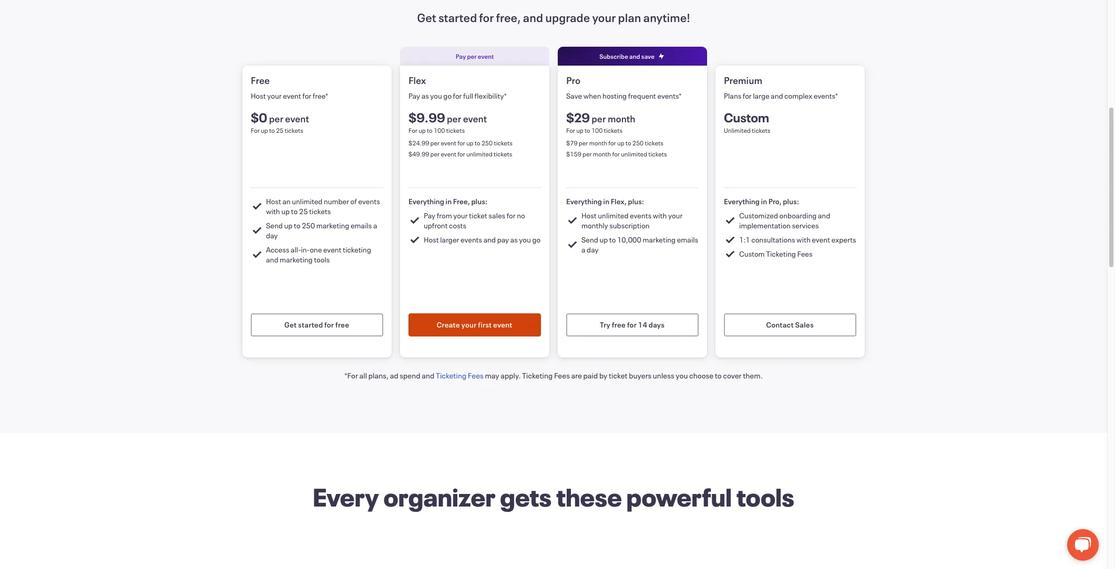 Task type: describe. For each thing, give the bounding box(es) containing it.
1 horizontal spatial ticket
[[609, 371, 628, 381]]

to left cover
[[715, 371, 722, 381]]

free host your event for free*
[[251, 74, 328, 101]]

2 horizontal spatial ticketing
[[766, 249, 796, 259]]

your left plan
[[592, 10, 616, 25]]

may
[[485, 371, 499, 381]]

and left pay
[[484, 235, 496, 245]]

experts
[[831, 235, 856, 245]]

services
[[792, 221, 819, 231]]

pay from your ticket sales for no upfront costs
[[424, 211, 525, 231]]

events for host larger events and pay as you go
[[461, 235, 482, 245]]

and left save
[[629, 52, 640, 60]]

0 horizontal spatial fees
[[468, 371, 484, 381]]

1 free from the left
[[336, 320, 349, 330]]

*for all plans, ad spend and ticketing fees may apply. ticketing fees are paid by ticket buyers unless you choose to cover them.
[[345, 371, 763, 381]]

a for send up to 10,000 marketing emails a day
[[581, 245, 585, 255]]

cover
[[723, 371, 742, 381]]

contact sales button
[[724, 314, 856, 337]]

these
[[556, 481, 622, 514]]

$0 per event for up to 25 tickets
[[251, 109, 309, 135]]

choose
[[689, 371, 714, 381]]

are
[[571, 371, 582, 381]]

to inside host an unlimited number of events with up to 25 tickets
[[291, 207, 298, 217]]

10,000
[[617, 235, 641, 245]]

for for $0
[[251, 126, 260, 135]]

and inside premium plans for large and complex events*
[[771, 91, 783, 101]]

per right $24.99
[[430, 139, 440, 147]]

1 horizontal spatial ticketing
[[522, 371, 553, 381]]

send up to 250 marketing emails a day
[[266, 221, 377, 241]]

up down hosting
[[617, 139, 624, 147]]

emails for send up to 10,000 marketing emails a day
[[677, 235, 698, 245]]

up inside send up to 10,000 marketing emails a day
[[600, 235, 608, 245]]

send up to 10,000 marketing emails a day
[[581, 235, 698, 255]]

go inside "flex pay as you go for full flexibility*"
[[443, 91, 452, 101]]

event right $49.99
[[441, 150, 456, 158]]

1:1 consultations with event experts
[[739, 235, 856, 245]]

your inside host unlimited events with your monthly subscription
[[668, 211, 683, 221]]

100 for $29
[[591, 126, 603, 135]]

everything in pro, plus:
[[724, 197, 799, 207]]

per right $49.99
[[430, 150, 440, 158]]

when
[[583, 91, 601, 101]]

every organizer gets these powerful tools
[[313, 481, 794, 514]]

for for $9.99
[[409, 126, 417, 135]]

0 vertical spatial month
[[608, 113, 635, 125]]

free*
[[313, 91, 328, 101]]

100 for $9.99
[[434, 126, 445, 135]]

and inside customized onboarding and implementation services
[[818, 211, 830, 221]]

access all-in-one event ticketing and marketing tools
[[266, 245, 371, 265]]

tools inside access all-in-one event ticketing and marketing tools
[[314, 255, 330, 265]]

1 horizontal spatial fees
[[554, 371, 570, 381]]

by
[[599, 371, 607, 381]]

to inside send up to 250 marketing emails a day
[[294, 221, 300, 231]]

pay per event
[[456, 52, 494, 60]]

spend
[[400, 371, 420, 381]]

premium
[[724, 74, 762, 87]]

up down full at top
[[466, 139, 473, 147]]

for for $29
[[566, 126, 575, 135]]

1 horizontal spatial tools
[[736, 481, 794, 514]]

unlimited inside host an unlimited number of events with up to 25 tickets
[[292, 197, 323, 207]]

2 free from the left
[[612, 320, 626, 330]]

pro
[[566, 74, 580, 87]]

ticketing
[[343, 245, 371, 255]]

subscription
[[609, 221, 650, 231]]

unlimited inside $9.99 per event for up to 100 tickets $24.99 per event for up to 250 tickets $49.99 per event for unlimited tickets
[[466, 150, 493, 158]]

gets
[[500, 481, 552, 514]]

$24.99
[[409, 139, 429, 147]]

for inside free host your event for free*
[[302, 91, 311, 101]]

create your first event
[[437, 320, 513, 330]]

of
[[350, 197, 357, 207]]

get for get started for free
[[285, 320, 297, 330]]

emails for send up to 250 marketing emails a day
[[351, 221, 372, 231]]

per up "flex pay as you go for full flexibility*"
[[467, 52, 477, 60]]

1 horizontal spatial you
[[519, 235, 531, 245]]

up inside host an unlimited number of events with up to 25 tickets
[[281, 207, 290, 217]]

ad
[[390, 371, 398, 381]]

1 horizontal spatial as
[[510, 235, 518, 245]]

14
[[638, 320, 647, 330]]

and right free,
[[523, 10, 543, 25]]

onboarding
[[779, 211, 817, 221]]

create your first event button
[[409, 314, 541, 337]]

powerful
[[626, 481, 732, 514]]

event inside free host your event for free*
[[283, 91, 301, 101]]

frequent
[[628, 91, 656, 101]]

custom for custom unlimited tickets
[[724, 109, 769, 126]]

in for $29
[[603, 197, 609, 207]]

pay for pay from your ticket sales for no upfront costs
[[424, 211, 435, 221]]

monthly
[[581, 221, 608, 231]]

chat widget region
[[1055, 519, 1107, 570]]

upgrade
[[545, 10, 590, 25]]

unlimited
[[724, 126, 751, 135]]

$9.99 per event for up to 100 tickets $24.99 per event for up to 250 tickets $49.99 per event for unlimited tickets
[[409, 109, 513, 158]]

bolt fill_svg image
[[657, 52, 666, 60]]

to inside $0 per event for up to 25 tickets
[[269, 126, 275, 135]]

up up $24.99
[[419, 126, 426, 135]]

costs
[[449, 221, 466, 231]]

buyers
[[629, 371, 652, 381]]

ticket inside pay from your ticket sales for no upfront costs
[[469, 211, 487, 221]]

event inside access all-in-one event ticketing and marketing tools
[[323, 245, 341, 255]]

plans,
[[368, 371, 389, 381]]

from
[[437, 211, 452, 221]]

$159
[[566, 150, 581, 158]]

access
[[266, 245, 289, 255]]

2 horizontal spatial with
[[797, 235, 811, 245]]

250 for $29
[[632, 139, 644, 147]]

started for free,
[[438, 10, 477, 25]]

to down hosting
[[625, 139, 631, 147]]

all-
[[291, 245, 301, 255]]

your inside free host your event for free*
[[267, 91, 282, 101]]

in for $9.99
[[446, 197, 452, 207]]

free,
[[453, 197, 470, 207]]

$9.99
[[409, 109, 445, 126]]

per right $9.99
[[447, 113, 461, 125]]

$29
[[566, 109, 590, 126]]

save
[[641, 52, 654, 60]]

up inside $0 per event for up to 25 tickets
[[261, 126, 268, 135]]

create
[[437, 320, 460, 330]]

marketing inside access all-in-one event ticketing and marketing tools
[[280, 255, 313, 265]]

25 inside host an unlimited number of events with up to 25 tickets
[[299, 207, 308, 217]]

them.
[[743, 371, 763, 381]]

$0
[[251, 109, 267, 126]]

started for free
[[298, 320, 323, 330]]

subscribe and save
[[599, 52, 654, 60]]

consultations
[[751, 235, 795, 245]]

2 horizontal spatial fees
[[797, 249, 813, 259]]

complex
[[784, 91, 812, 101]]

per right $29
[[592, 113, 606, 125]]

up up $79
[[576, 126, 583, 135]]

number
[[324, 197, 349, 207]]

days
[[649, 320, 665, 330]]

marketing for 10,000
[[643, 235, 676, 245]]

your inside pay from your ticket sales for no upfront costs
[[453, 211, 468, 221]]

pay inside "flex pay as you go for full flexibility*"
[[409, 91, 420, 101]]

send for send up to 10,000 marketing emails a day
[[581, 235, 598, 245]]



Task type: locate. For each thing, give the bounding box(es) containing it.
one
[[310, 245, 322, 255]]

in left pro,
[[761, 197, 767, 207]]

1 for from the left
[[251, 126, 260, 135]]

your left first
[[462, 320, 477, 330]]

0 horizontal spatial started
[[298, 320, 323, 330]]

event up the flexibility*
[[478, 52, 494, 60]]

plus: up onboarding
[[783, 197, 799, 207]]

2 horizontal spatial for
[[566, 126, 575, 135]]

0 horizontal spatial a
[[373, 221, 377, 231]]

a inside send up to 250 marketing emails a day
[[373, 221, 377, 231]]

plus: for $9.99
[[471, 197, 487, 207]]

ticketing fees link
[[436, 371, 484, 381]]

everything in flex, plus:
[[566, 197, 644, 207]]

contact
[[766, 320, 794, 330]]

0 vertical spatial get
[[417, 10, 436, 25]]

events for host unlimited events with your monthly subscription
[[630, 211, 652, 221]]

your
[[592, 10, 616, 25], [267, 91, 282, 101], [453, 211, 468, 221], [668, 211, 683, 221], [462, 320, 477, 330]]

0 vertical spatial send
[[266, 221, 283, 231]]

events inside host unlimited events with your monthly subscription
[[630, 211, 652, 221]]

host
[[251, 91, 266, 101], [266, 197, 281, 207], [581, 211, 597, 221], [424, 235, 439, 245]]

1 vertical spatial events
[[630, 211, 652, 221]]

custom down plans at top right
[[724, 109, 769, 126]]

2 horizontal spatial events
[[630, 211, 652, 221]]

for inside $9.99 per event for up to 100 tickets $24.99 per event for up to 250 tickets $49.99 per event for unlimited tickets
[[409, 126, 417, 135]]

unlimited inside host unlimited events with your monthly subscription
[[598, 211, 629, 221]]

2 horizontal spatial 250
[[632, 139, 644, 147]]

up down the an
[[284, 221, 292, 231]]

with inside host unlimited events with your monthly subscription
[[653, 211, 667, 221]]

2 vertical spatial marketing
[[280, 255, 313, 265]]

organizer
[[383, 481, 496, 514]]

go
[[443, 91, 452, 101], [532, 235, 541, 245]]

0 horizontal spatial events*
[[657, 91, 682, 101]]

1 horizontal spatial go
[[532, 235, 541, 245]]

0 vertical spatial marketing
[[316, 221, 349, 231]]

0 horizontal spatial 250
[[302, 221, 315, 231]]

host for host unlimited events with your monthly subscription
[[581, 211, 597, 221]]

100
[[434, 126, 445, 135], [591, 126, 603, 135]]

0 horizontal spatial plus:
[[471, 197, 487, 207]]

for inside "flex pay as you go for full flexibility*"
[[453, 91, 462, 101]]

0 horizontal spatial tools
[[314, 255, 330, 265]]

per right '$0' in the top left of the page
[[269, 113, 283, 125]]

everything for $29
[[566, 197, 602, 207]]

250 for $9.99
[[481, 139, 493, 147]]

everything up monthly at the top of page
[[566, 197, 602, 207]]

plans
[[724, 91, 741, 101]]

1 vertical spatial ticket
[[609, 371, 628, 381]]

1 horizontal spatial pay
[[424, 211, 435, 221]]

as right pay
[[510, 235, 518, 245]]

event down services
[[812, 235, 830, 245]]

started
[[438, 10, 477, 25], [298, 320, 323, 330]]

2 horizontal spatial in
[[761, 197, 767, 207]]

host down upfront
[[424, 235, 439, 245]]

as down flex
[[421, 91, 429, 101]]

day inside send up to 10,000 marketing emails a day
[[587, 245, 599, 255]]

0 horizontal spatial as
[[421, 91, 429, 101]]

for inside pay from your ticket sales for no upfront costs
[[507, 211, 516, 221]]

per inside $0 per event for up to 25 tickets
[[269, 113, 283, 125]]

for
[[251, 126, 260, 135], [409, 126, 417, 135], [566, 126, 575, 135]]

2 for from the left
[[409, 126, 417, 135]]

0 vertical spatial emails
[[351, 221, 372, 231]]

a inside send up to 10,000 marketing emails a day
[[581, 245, 585, 255]]

1 vertical spatial day
[[587, 245, 599, 255]]

1 horizontal spatial in
[[603, 197, 609, 207]]

your down the free,
[[453, 211, 468, 221]]

ticket right by
[[609, 371, 628, 381]]

0 horizontal spatial ticket
[[469, 211, 487, 221]]

implementation
[[739, 221, 791, 231]]

pay up "flex pay as you go for full flexibility*"
[[456, 52, 466, 60]]

2 everything from the left
[[566, 197, 602, 207]]

everything up from
[[409, 197, 444, 207]]

emails inside send up to 250 marketing emails a day
[[351, 221, 372, 231]]

250 inside send up to 250 marketing emails a day
[[302, 221, 315, 231]]

subscribe
[[599, 52, 628, 60]]

try free for 14 days button
[[566, 314, 699, 337]]

host down free
[[251, 91, 266, 101]]

1 vertical spatial started
[[298, 320, 323, 330]]

25 inside $0 per event for up to 25 tickets
[[276, 126, 284, 135]]

2 events* from the left
[[814, 91, 838, 101]]

per right $79
[[579, 139, 588, 147]]

1 vertical spatial a
[[581, 245, 585, 255]]

up down monthly at the top of page
[[600, 235, 608, 245]]

2 horizontal spatial pay
[[456, 52, 466, 60]]

flex pay as you go for full flexibility*
[[409, 74, 507, 101]]

try
[[600, 320, 611, 330]]

get for get started for free, and upgrade your plan anytime!
[[417, 10, 436, 25]]

$29 per month for up to 100 tickets $79 per month for up to 250 tickets $159 per month for unlimited tickets
[[566, 109, 667, 158]]

send down monthly at the top of page
[[581, 235, 598, 245]]

0 horizontal spatial everything
[[409, 197, 444, 207]]

1 horizontal spatial plus:
[[628, 197, 644, 207]]

0 vertical spatial as
[[421, 91, 429, 101]]

host inside host unlimited events with your monthly subscription
[[581, 211, 597, 221]]

1 events* from the left
[[657, 91, 682, 101]]

with left the an
[[266, 207, 280, 217]]

1 vertical spatial custom
[[739, 249, 765, 259]]

events right of
[[358, 197, 380, 207]]

250
[[481, 139, 493, 147], [632, 139, 644, 147], [302, 221, 315, 231]]

sales
[[489, 211, 505, 221]]

1 vertical spatial get
[[285, 320, 297, 330]]

1 vertical spatial month
[[589, 139, 607, 147]]

1 horizontal spatial emails
[[677, 235, 698, 245]]

events* inside premium plans for large and complex events*
[[814, 91, 838, 101]]

everything in free, plus:
[[409, 197, 487, 207]]

1 plus: from the left
[[471, 197, 487, 207]]

0 horizontal spatial events
[[358, 197, 380, 207]]

everything for $9.99
[[409, 197, 444, 207]]

and inside access all-in-one event ticketing and marketing tools
[[266, 255, 278, 265]]

100 inside $9.99 per event for up to 100 tickets $24.99 per event for up to 250 tickets $49.99 per event for unlimited tickets
[[434, 126, 445, 135]]

with down services
[[797, 235, 811, 245]]

0 horizontal spatial for
[[251, 126, 260, 135]]

3 in from the left
[[761, 197, 767, 207]]

marketing for 250
[[316, 221, 349, 231]]

in left the free,
[[446, 197, 452, 207]]

250 inside '$29 per month for up to 100 tickets $79 per month for up to 250 tickets $159 per month for unlimited tickets'
[[632, 139, 644, 147]]

marketing inside send up to 250 marketing emails a day
[[316, 221, 349, 231]]

in-
[[301, 245, 310, 255]]

unlimited down "flex,"
[[598, 211, 629, 221]]

2 vertical spatial you
[[676, 371, 688, 381]]

for
[[479, 10, 494, 25], [302, 91, 311, 101], [453, 91, 462, 101], [743, 91, 752, 101], [458, 139, 465, 147], [608, 139, 616, 147], [458, 150, 465, 158], [612, 150, 620, 158], [507, 211, 516, 221], [325, 320, 334, 330], [627, 320, 637, 330]]

1 vertical spatial go
[[532, 235, 541, 245]]

0 vertical spatial custom
[[724, 109, 769, 126]]

0 horizontal spatial ticketing
[[436, 371, 466, 381]]

your up send up to 10,000 marketing emails a day
[[668, 211, 683, 221]]

day for send up to 10,000 marketing emails a day
[[587, 245, 599, 255]]

pay
[[456, 52, 466, 60], [409, 91, 420, 101], [424, 211, 435, 221]]

hosting
[[603, 91, 627, 101]]

1 horizontal spatial send
[[581, 235, 598, 245]]

ticketing left may
[[436, 371, 466, 381]]

event left free*
[[283, 91, 301, 101]]

ticket left sales
[[469, 211, 487, 221]]

up inside send up to 250 marketing emails a day
[[284, 221, 292, 231]]

ticketing right apply.
[[522, 371, 553, 381]]

free right try
[[612, 320, 626, 330]]

customized onboarding and implementation services
[[739, 211, 830, 231]]

first
[[478, 320, 492, 330]]

2 horizontal spatial marketing
[[643, 235, 676, 245]]

all
[[359, 371, 367, 381]]

day inside send up to 250 marketing emails a day
[[266, 231, 278, 241]]

tickets inside $0 per event for up to 25 tickets
[[285, 126, 303, 135]]

1 horizontal spatial get
[[417, 10, 436, 25]]

to right the an
[[291, 207, 298, 217]]

free
[[336, 320, 349, 330], [612, 320, 626, 330]]

1 horizontal spatial events
[[461, 235, 482, 245]]

every
[[313, 481, 379, 514]]

1 100 from the left
[[434, 126, 445, 135]]

get inside button
[[285, 320, 297, 330]]

your down free
[[267, 91, 282, 101]]

pro save when hosting frequent events*
[[566, 74, 682, 101]]

1 in from the left
[[446, 197, 452, 207]]

as inside "flex pay as you go for full flexibility*"
[[421, 91, 429, 101]]

emails inside send up to 10,000 marketing emails a day
[[677, 235, 698, 245]]

everything up customized
[[724, 197, 760, 207]]

sales
[[795, 320, 814, 330]]

0 horizontal spatial free
[[336, 320, 349, 330]]

get started for free
[[285, 320, 349, 330]]

2 horizontal spatial everything
[[724, 197, 760, 207]]

2 horizontal spatial plus:
[[783, 197, 799, 207]]

0 vertical spatial pay
[[456, 52, 466, 60]]

1 vertical spatial pay
[[409, 91, 420, 101]]

1 horizontal spatial free
[[612, 320, 626, 330]]

everything
[[409, 197, 444, 207], [566, 197, 602, 207], [724, 197, 760, 207]]

fees down '1:1 consultations with event experts'
[[797, 249, 813, 259]]

month right $79
[[589, 139, 607, 147]]

go right pay
[[532, 235, 541, 245]]

send for send up to 250 marketing emails a day
[[266, 221, 283, 231]]

in left "flex,"
[[603, 197, 609, 207]]

0 horizontal spatial in
[[446, 197, 452, 207]]

send
[[266, 221, 283, 231], [581, 235, 598, 245]]

custom for custom ticketing fees
[[739, 249, 765, 259]]

an
[[282, 197, 291, 207]]

and left all-
[[266, 255, 278, 265]]

$49.99
[[409, 150, 429, 158]]

0 vertical spatial events
[[358, 197, 380, 207]]

3 plus: from the left
[[783, 197, 799, 207]]

1 horizontal spatial events*
[[814, 91, 838, 101]]

tickets inside host an unlimited number of events with up to 25 tickets
[[309, 207, 331, 217]]

with inside host an unlimited number of events with up to 25 tickets
[[266, 207, 280, 217]]

up down free host your event for free*
[[261, 126, 268, 135]]

100 inside '$29 per month for up to 100 tickets $79 per month for up to 250 tickets $159 per month for unlimited tickets'
[[591, 126, 603, 135]]

your inside button
[[462, 320, 477, 330]]

unlimited right the an
[[292, 197, 323, 207]]

to left 10,000
[[609, 235, 616, 245]]

you right pay
[[519, 235, 531, 245]]

ticketing
[[766, 249, 796, 259], [436, 371, 466, 381], [522, 371, 553, 381]]

2 in from the left
[[603, 197, 609, 207]]

customized
[[739, 211, 778, 221]]

1 vertical spatial you
[[519, 235, 531, 245]]

0 vertical spatial started
[[438, 10, 477, 25]]

go left full at top
[[443, 91, 452, 101]]

get started for free, and upgrade your plan anytime!
[[417, 10, 690, 25]]

host left the an
[[266, 197, 281, 207]]

to up $24.99
[[427, 126, 433, 135]]

save
[[566, 91, 582, 101]]

host down everything in flex, plus:
[[581, 211, 597, 221]]

for down free
[[251, 126, 260, 135]]

month
[[608, 113, 635, 125], [589, 139, 607, 147], [593, 150, 611, 158]]

0 vertical spatial tools
[[314, 255, 330, 265]]

for inside '$29 per month for up to 100 tickets $79 per month for up to 250 tickets $159 per month for unlimited tickets'
[[566, 126, 575, 135]]

0 horizontal spatial go
[[443, 91, 452, 101]]

1 vertical spatial emails
[[677, 235, 698, 245]]

events
[[358, 197, 380, 207], [630, 211, 652, 221], [461, 235, 482, 245]]

and right onboarding
[[818, 211, 830, 221]]

events inside host an unlimited number of events with up to 25 tickets
[[358, 197, 380, 207]]

month right $159
[[593, 150, 611, 158]]

for inside premium plans for large and complex events*
[[743, 91, 752, 101]]

0 vertical spatial ticket
[[469, 211, 487, 221]]

host inside host an unlimited number of events with up to 25 tickets
[[266, 197, 281, 207]]

0 vertical spatial day
[[266, 231, 278, 241]]

pay
[[497, 235, 509, 245]]

1 everything from the left
[[409, 197, 444, 207]]

apply.
[[501, 371, 521, 381]]

250 down host an unlimited number of events with up to 25 tickets
[[302, 221, 315, 231]]

you
[[430, 91, 442, 101], [519, 235, 531, 245], [676, 371, 688, 381]]

0 horizontal spatial marketing
[[280, 255, 313, 265]]

event down full at top
[[463, 113, 487, 125]]

1 horizontal spatial 250
[[481, 139, 493, 147]]

host for host larger events and pay as you go
[[424, 235, 439, 245]]

and right spend at the bottom left of the page
[[422, 371, 434, 381]]

contact sales
[[766, 320, 814, 330]]

3 everything from the left
[[724, 197, 760, 207]]

to up all-
[[294, 221, 300, 231]]

custom ticketing fees
[[739, 249, 813, 259]]

event right $24.99
[[441, 139, 456, 147]]

premium plans for large and complex events*
[[724, 74, 838, 101]]

fees left are
[[554, 371, 570, 381]]

event
[[478, 52, 494, 60], [283, 91, 301, 101], [285, 113, 309, 125], [463, 113, 487, 125], [441, 139, 456, 147], [441, 150, 456, 158], [812, 235, 830, 245], [323, 245, 341, 255], [493, 320, 513, 330]]

2 100 from the left
[[591, 126, 603, 135]]

0 vertical spatial 25
[[276, 126, 284, 135]]

free,
[[496, 10, 521, 25]]

fees left may
[[468, 371, 484, 381]]

unlimited inside '$29 per month for up to 100 tickets $79 per month for up to 250 tickets $159 per month for unlimited tickets'
[[621, 150, 647, 158]]

events down pay from your ticket sales for no upfront costs on the left of page
[[461, 235, 482, 245]]

custom down 1:1
[[739, 249, 765, 259]]

events* right the frequent
[[657, 91, 682, 101]]

plus: right "flex,"
[[628, 197, 644, 207]]

free
[[251, 74, 270, 87]]

month down hosting
[[608, 113, 635, 125]]

host unlimited events with your monthly subscription
[[581, 211, 683, 231]]

day up access
[[266, 231, 278, 241]]

and
[[523, 10, 543, 25], [629, 52, 640, 60], [771, 91, 783, 101], [818, 211, 830, 221], [484, 235, 496, 245], [266, 255, 278, 265], [422, 371, 434, 381]]

up
[[261, 126, 268, 135], [419, 126, 426, 135], [576, 126, 583, 135], [466, 139, 473, 147], [617, 139, 624, 147], [281, 207, 290, 217], [284, 221, 292, 231], [600, 235, 608, 245]]

pay inside pay from your ticket sales for no upfront costs
[[424, 211, 435, 221]]

0 horizontal spatial 100
[[434, 126, 445, 135]]

0 vertical spatial you
[[430, 91, 442, 101]]

2 vertical spatial month
[[593, 150, 611, 158]]

2 plus: from the left
[[628, 197, 644, 207]]

a for send up to 250 marketing emails a day
[[373, 221, 377, 231]]

no
[[517, 211, 525, 221]]

0 horizontal spatial emails
[[351, 221, 372, 231]]

1:1
[[739, 235, 750, 245]]

for inside $0 per event for up to 25 tickets
[[251, 126, 260, 135]]

1 horizontal spatial 100
[[591, 126, 603, 135]]

send up access
[[266, 221, 283, 231]]

larger
[[440, 235, 459, 245]]

0 vertical spatial go
[[443, 91, 452, 101]]

0 horizontal spatial with
[[266, 207, 280, 217]]

pay for pay per event
[[456, 52, 466, 60]]

to down when
[[585, 126, 590, 135]]

ticket
[[469, 211, 487, 221], [609, 371, 628, 381]]

0 horizontal spatial get
[[285, 320, 297, 330]]

plan
[[618, 10, 641, 25]]

2 horizontal spatial you
[[676, 371, 688, 381]]

day down monthly at the top of page
[[587, 245, 599, 255]]

1 horizontal spatial for
[[409, 126, 417, 135]]

to inside send up to 10,000 marketing emails a day
[[609, 235, 616, 245]]

250 down the flexibility*
[[481, 139, 493, 147]]

send inside send up to 10,000 marketing emails a day
[[581, 235, 598, 245]]

1 horizontal spatial a
[[581, 245, 585, 255]]

ticketing down consultations
[[766, 249, 796, 259]]

1 horizontal spatial marketing
[[316, 221, 349, 231]]

1 vertical spatial marketing
[[643, 235, 676, 245]]

1 horizontal spatial with
[[653, 211, 667, 221]]

0 horizontal spatial send
[[266, 221, 283, 231]]

host larger events and pay as you go
[[424, 235, 541, 245]]

try free for 14 days
[[600, 320, 665, 330]]

tickets inside "custom unlimited tickets"
[[752, 126, 770, 135]]

25 right '$0' in the top left of the page
[[276, 126, 284, 135]]

host for host an unlimited number of events with up to 25 tickets
[[266, 197, 281, 207]]

250 inside $9.99 per event for up to 100 tickets $24.99 per event for up to 250 tickets $49.99 per event for unlimited tickets
[[481, 139, 493, 147]]

1 horizontal spatial everything
[[566, 197, 602, 207]]

you inside "flex pay as you go for full flexibility*"
[[430, 91, 442, 101]]

marketing
[[316, 221, 349, 231], [643, 235, 676, 245], [280, 255, 313, 265]]

events* inside pro save when hosting frequent events*
[[657, 91, 682, 101]]

0 horizontal spatial pay
[[409, 91, 420, 101]]

full
[[463, 91, 473, 101]]

for up $24.99
[[409, 126, 417, 135]]

day for send up to 250 marketing emails a day
[[266, 231, 278, 241]]

1 vertical spatial tools
[[736, 481, 794, 514]]

events up 10,000
[[630, 211, 652, 221]]

custom
[[724, 109, 769, 126], [739, 249, 765, 259]]

plus: for $29
[[628, 197, 644, 207]]

with right subscription
[[653, 211, 667, 221]]

2 vertical spatial events
[[461, 235, 482, 245]]

1 vertical spatial 25
[[299, 207, 308, 217]]

unlimited up "flex,"
[[621, 150, 647, 158]]

event inside $0 per event for up to 25 tickets
[[285, 113, 309, 125]]

250 down the frequent
[[632, 139, 644, 147]]

for up $79
[[566, 126, 575, 135]]

custom inside "custom unlimited tickets"
[[724, 109, 769, 126]]

0 horizontal spatial you
[[430, 91, 442, 101]]

event inside button
[[493, 320, 513, 330]]

event right first
[[493, 320, 513, 330]]

1 horizontal spatial started
[[438, 10, 477, 25]]

with
[[266, 207, 280, 217], [653, 211, 667, 221], [797, 235, 811, 245]]

started inside button
[[298, 320, 323, 330]]

per right $159
[[583, 150, 592, 158]]

flex
[[409, 74, 426, 87]]

pay left from
[[424, 211, 435, 221]]

plus: right the free,
[[471, 197, 487, 207]]

25 right the an
[[299, 207, 308, 217]]

1 horizontal spatial 25
[[299, 207, 308, 217]]

host an unlimited number of events with up to 25 tickets
[[266, 197, 380, 217]]

3 for from the left
[[566, 126, 575, 135]]

2 vertical spatial pay
[[424, 211, 435, 221]]

paid
[[583, 371, 598, 381]]

up up access
[[281, 207, 290, 217]]

25
[[276, 126, 284, 135], [299, 207, 308, 217]]

you right unless
[[676, 371, 688, 381]]

0 vertical spatial a
[[373, 221, 377, 231]]

and right large
[[771, 91, 783, 101]]

to down the flexibility*
[[475, 139, 480, 147]]

event down free host your event for free*
[[285, 113, 309, 125]]

get
[[417, 10, 436, 25], [285, 320, 297, 330]]

flex,
[[611, 197, 627, 207]]

host inside free host your event for free*
[[251, 91, 266, 101]]

marketing inside send up to 10,000 marketing emails a day
[[643, 235, 676, 245]]

1 horizontal spatial day
[[587, 245, 599, 255]]

send inside send up to 250 marketing emails a day
[[266, 221, 283, 231]]

0 horizontal spatial 25
[[276, 126, 284, 135]]

a
[[373, 221, 377, 231], [581, 245, 585, 255]]

events* right complex
[[814, 91, 838, 101]]

0 horizontal spatial day
[[266, 231, 278, 241]]



Task type: vqa. For each thing, say whether or not it's contained in the screenshot.
started inside button
yes



